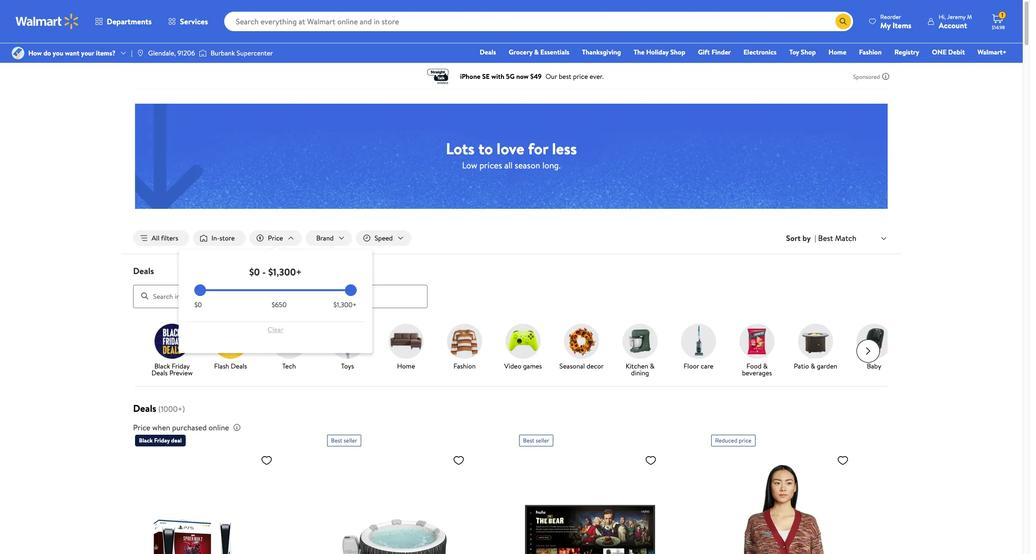 Task type: locate. For each thing, give the bounding box(es) containing it.
| right by
[[815, 233, 816, 244]]

& right dining
[[650, 362, 655, 371]]

| right items? on the left top of page
[[131, 48, 133, 58]]

1 horizontal spatial $0
[[249, 266, 260, 279]]

the holiday shop
[[634, 47, 685, 57]]

deals left grocery
[[480, 47, 496, 57]]

items
[[893, 20, 912, 30]]

add to favorites list, vizio 50" class v-series 4k uhd led smart tv v505-j09 image
[[645, 455, 657, 467]]

1 horizontal spatial  image
[[136, 49, 144, 57]]

1 horizontal spatial $1,300+
[[333, 300, 357, 310]]

91206
[[177, 48, 195, 58]]

how do you want your items?
[[28, 48, 116, 58]]

black down 'when'
[[139, 437, 153, 445]]

sponsored
[[853, 72, 880, 81]]

grocery
[[509, 47, 533, 57]]

m
[[967, 12, 972, 21]]

supercenter
[[237, 48, 273, 58]]

next slide for chipmodulewithimages list image
[[857, 340, 880, 363]]

0 horizontal spatial home link
[[381, 324, 431, 372]]

seller for saluspa 77" x 26" hollywood 240 gal. inflatable hot tub with led lights, 104f max temperature image
[[344, 437, 357, 445]]

0 horizontal spatial home
[[397, 362, 415, 371]]

0 horizontal spatial $1,300+
[[268, 266, 302, 279]]

& right patio
[[811, 362, 815, 371]]

when
[[152, 422, 170, 433]]

1 horizontal spatial fashion link
[[855, 47, 886, 58]]

friday down 'when'
[[154, 437, 170, 445]]

1 horizontal spatial seller
[[536, 437, 549, 445]]

&
[[534, 47, 539, 57], [650, 362, 655, 371], [763, 362, 768, 371], [811, 362, 815, 371]]

 image left glendale,
[[136, 49, 144, 57]]

toy shop link
[[785, 47, 820, 58]]

deals
[[480, 47, 496, 57], [133, 265, 154, 277], [231, 362, 247, 371], [152, 368, 168, 378], [133, 402, 156, 415]]

0 vertical spatial home link
[[824, 47, 851, 58]]

2 best seller from the left
[[523, 437, 549, 445]]

gift finder
[[698, 47, 731, 57]]

1 horizontal spatial best seller
[[523, 437, 549, 445]]

& inside patio & garden 'link'
[[811, 362, 815, 371]]

toys link
[[322, 324, 373, 372]]

one debit link
[[928, 47, 969, 58]]

fashion up sponsored
[[859, 47, 882, 57]]

deals inside black friday deals preview
[[152, 368, 168, 378]]

best match button
[[816, 232, 890, 245]]

2 shop from the left
[[801, 47, 816, 57]]

Search in deals search field
[[133, 285, 428, 308]]

deals up 'when'
[[133, 402, 156, 415]]

0 vertical spatial home
[[829, 47, 847, 57]]

price inside dropdown button
[[268, 234, 283, 243]]

friday inside black friday deals preview
[[172, 362, 190, 371]]

food & beverages link
[[732, 324, 782, 379]]

shop right toy
[[801, 47, 816, 57]]

speed
[[375, 234, 393, 243]]

$1,300+ up '$1300' range field
[[268, 266, 302, 279]]

to
[[478, 138, 493, 159]]

1 vertical spatial $0
[[194, 300, 202, 310]]

patio & garden image
[[798, 324, 833, 359]]

$1,300+ up the toys image
[[333, 300, 357, 310]]

home link
[[824, 47, 851, 58], [381, 324, 431, 372]]

1 horizontal spatial friday
[[172, 362, 190, 371]]

Walmart Site-Wide search field
[[224, 12, 853, 31]]

price for price when purchased online
[[133, 422, 150, 433]]

kitchen & dining
[[626, 362, 655, 378]]

|
[[131, 48, 133, 58], [815, 233, 816, 244]]

& right food
[[763, 362, 768, 371]]

by
[[803, 233, 811, 244]]

price up $0 - $1,300+
[[268, 234, 283, 243]]

$1300 range field
[[194, 290, 357, 292]]

burbank
[[211, 48, 235, 58]]

price button
[[249, 231, 302, 246]]

seasonal decor
[[559, 362, 604, 371]]

2 seller from the left
[[536, 437, 549, 445]]

0 vertical spatial price
[[268, 234, 283, 243]]

departments button
[[87, 10, 160, 33]]

0 horizontal spatial  image
[[12, 47, 24, 59]]

1 vertical spatial home
[[397, 362, 415, 371]]

home
[[829, 47, 847, 57], [397, 362, 415, 371]]

flash deals link
[[205, 324, 256, 372]]

price for price
[[268, 234, 283, 243]]

black down black friday deals image
[[154, 362, 170, 371]]

1 vertical spatial friday
[[154, 437, 170, 445]]

0 horizontal spatial friday
[[154, 437, 170, 445]]

0 vertical spatial |
[[131, 48, 133, 58]]

floor
[[684, 362, 699, 371]]

shop right 'holiday'
[[670, 47, 685, 57]]

| inside sort and filter section element
[[815, 233, 816, 244]]

0 horizontal spatial |
[[131, 48, 133, 58]]

& inside kitchen & dining
[[650, 362, 655, 371]]

best match
[[818, 233, 857, 244]]

want
[[65, 48, 79, 58]]

1 horizontal spatial best
[[523, 437, 534, 445]]

$0 for $0
[[194, 300, 202, 310]]

tech
[[282, 362, 296, 371]]

0 horizontal spatial $0
[[194, 300, 202, 310]]

video games link
[[498, 324, 548, 372]]

reorder my items
[[880, 12, 912, 30]]

flash
[[214, 362, 229, 371]]

food & beverages
[[742, 362, 772, 378]]

0 vertical spatial black
[[154, 362, 170, 371]]

patio & garden link
[[790, 324, 841, 372]]

1 horizontal spatial shop
[[801, 47, 816, 57]]

home down the search icon on the right of the page
[[829, 47, 847, 57]]

1 seller from the left
[[344, 437, 357, 445]]

deals up search icon
[[133, 265, 154, 277]]

reduced price
[[715, 437, 752, 445]]

 image right 91206
[[199, 48, 207, 58]]

price when purchased online
[[133, 422, 229, 433]]

 image
[[12, 47, 24, 59], [199, 48, 207, 58], [136, 49, 144, 57]]

garden
[[817, 362, 837, 371]]

0 horizontal spatial best
[[331, 437, 342, 445]]

2 horizontal spatial best
[[818, 233, 833, 244]]

price left 'when'
[[133, 422, 150, 433]]

2 horizontal spatial  image
[[199, 48, 207, 58]]

0 horizontal spatial price
[[133, 422, 150, 433]]

& right grocery
[[534, 47, 539, 57]]

0 vertical spatial friday
[[172, 362, 190, 371]]

0 horizontal spatial best seller
[[331, 437, 357, 445]]

in-
[[211, 234, 219, 243]]

add to favorites list, saluspa 77" x 26" hollywood 240 gal. inflatable hot tub with led lights, 104f max temperature image
[[453, 455, 465, 467]]

0 horizontal spatial black
[[139, 437, 153, 445]]

black friday deals image
[[155, 324, 190, 359]]

all
[[152, 234, 159, 243]]

lots to love for less low prices all season long.
[[446, 138, 577, 171]]

shop
[[670, 47, 685, 57], [801, 47, 816, 57]]

1 horizontal spatial black
[[154, 362, 170, 371]]

& for dining
[[650, 362, 655, 371]]

best seller for saluspa 77" x 26" hollywood 240 gal. inflatable hot tub with led lights, 104f max temperature image
[[331, 437, 357, 445]]

1 vertical spatial |
[[815, 233, 816, 244]]

black friday deal
[[139, 437, 182, 445]]

baby image
[[857, 324, 892, 359]]

1 vertical spatial $1,300+
[[333, 300, 357, 310]]

best
[[818, 233, 833, 244], [331, 437, 342, 445], [523, 437, 534, 445]]

toy shop
[[789, 47, 816, 57]]

& inside the grocery & essentials link
[[534, 47, 539, 57]]

0 vertical spatial $0
[[249, 266, 260, 279]]

playstation 5 disc console - marvel's spider-man 2 bundle image
[[135, 451, 276, 555]]

lots to love for less. low prices all season long. image
[[135, 104, 888, 209]]

& for garden
[[811, 362, 815, 371]]

thanksgiving
[[582, 47, 621, 57]]

video
[[504, 362, 521, 371]]

1 horizontal spatial price
[[268, 234, 283, 243]]

0 horizontal spatial seller
[[344, 437, 357, 445]]

1 vertical spatial price
[[133, 422, 150, 433]]

1 horizontal spatial fashion
[[859, 47, 882, 57]]

black inside black friday deals preview
[[154, 362, 170, 371]]

1 vertical spatial fashion
[[453, 362, 476, 371]]

0 horizontal spatial shop
[[670, 47, 685, 57]]

toys image
[[330, 324, 365, 359]]

match
[[835, 233, 857, 244]]

best inside dropdown button
[[818, 233, 833, 244]]

black for black friday deal
[[139, 437, 153, 445]]

deals left preview on the bottom of the page
[[152, 368, 168, 378]]

store
[[219, 234, 235, 243]]

walmart image
[[16, 14, 79, 29]]

friday down black friday deals image
[[172, 362, 190, 371]]

patio
[[794, 362, 809, 371]]

1 vertical spatial fashion link
[[439, 324, 490, 372]]

0 vertical spatial fashion link
[[855, 47, 886, 58]]

seasonal decor link
[[556, 324, 607, 372]]

best for saluspa 77" x 26" hollywood 240 gal. inflatable hot tub with led lights, 104f max temperature image
[[331, 437, 342, 445]]

beverages
[[742, 368, 772, 378]]

 image left how
[[12, 47, 24, 59]]

fashion
[[859, 47, 882, 57], [453, 362, 476, 371]]

registry link
[[890, 47, 924, 58]]

add to favorites list, 99 jane street women's v-neck cardigan sweater with long sleeves, midweight, sizes s-xxxl image
[[837, 455, 849, 467]]

legal information image
[[233, 424, 241, 432]]

toys
[[341, 362, 354, 371]]

registry
[[894, 47, 919, 57]]

home down home image
[[397, 362, 415, 371]]

1 vertical spatial black
[[139, 437, 153, 445]]

add to favorites list, playstation 5 disc console - marvel's spider-man 2 bundle image
[[261, 455, 273, 467]]

tech link
[[264, 324, 314, 372]]

home image
[[389, 324, 424, 359]]

1 shop from the left
[[670, 47, 685, 57]]

& inside food & beverages
[[763, 362, 768, 371]]

price
[[268, 234, 283, 243], [133, 422, 150, 433]]

1 best seller from the left
[[331, 437, 357, 445]]

hi, jeremy m account
[[939, 12, 972, 30]]

glendale, 91206
[[148, 48, 195, 58]]

account
[[939, 20, 967, 30]]

1 horizontal spatial |
[[815, 233, 816, 244]]

fashion down fashion image at bottom left
[[453, 362, 476, 371]]

search icon image
[[839, 18, 847, 25]]

deals inside search box
[[133, 265, 154, 277]]

baby
[[867, 362, 881, 371]]

electronics
[[744, 47, 777, 57]]

black friday deals preview link
[[147, 324, 197, 379]]



Task type: describe. For each thing, give the bounding box(es) containing it.
you
[[53, 48, 63, 58]]

seasonal decor image
[[564, 324, 599, 359]]

do
[[43, 48, 51, 58]]

season
[[515, 159, 540, 171]]

filters
[[161, 234, 178, 243]]

clear button
[[194, 322, 357, 338]]

thanksgiving link
[[578, 47, 625, 58]]

all filters
[[152, 234, 178, 243]]

Search search field
[[224, 12, 853, 31]]

how
[[28, 48, 42, 58]]

$0 range field
[[194, 290, 357, 292]]

all filters button
[[133, 231, 189, 246]]

preview
[[169, 368, 193, 378]]

floorcare image
[[681, 324, 716, 359]]

the holiday shop link
[[629, 47, 690, 58]]

food & beverages image
[[740, 324, 775, 359]]

tech image
[[272, 324, 307, 359]]

brand
[[316, 234, 334, 243]]

the
[[634, 47, 645, 57]]

$0 for $0 - $1,300+
[[249, 266, 260, 279]]

deals right flash
[[231, 362, 247, 371]]

search image
[[141, 293, 149, 300]]

walmart+ link
[[973, 47, 1011, 58]]

deals (1000+)
[[133, 402, 185, 415]]

less
[[552, 138, 577, 159]]

services button
[[160, 10, 216, 33]]

one debit
[[932, 47, 965, 57]]

& for beverages
[[763, 362, 768, 371]]

$14.98
[[992, 24, 1005, 31]]

99 jane street women's v-neck cardigan sweater with long sleeves, midweight, sizes s-xxxl image
[[711, 451, 853, 555]]

 image for how do you want your items?
[[12, 47, 24, 59]]

0 vertical spatial fashion
[[859, 47, 882, 57]]

video games
[[504, 362, 542, 371]]

hi,
[[939, 12, 946, 21]]

grocery & essentials
[[509, 47, 569, 57]]

in-store
[[211, 234, 235, 243]]

love
[[497, 138, 524, 159]]

all
[[504, 159, 513, 171]]

walmart+
[[978, 47, 1007, 57]]

decor
[[587, 362, 604, 371]]

black for black friday deals preview
[[154, 362, 170, 371]]

best for vizio 50" class v-series 4k uhd led smart tv v505-j09 image on the bottom
[[523, 437, 534, 445]]

kitchen & dining link
[[615, 324, 665, 379]]

items?
[[96, 48, 116, 58]]

saluspa 77" x 26" hollywood 240 gal. inflatable hot tub with led lights, 104f max temperature image
[[327, 451, 469, 555]]

reorder
[[880, 12, 901, 21]]

1 horizontal spatial home
[[829, 47, 847, 57]]

low
[[462, 159, 477, 171]]

0 vertical spatial $1,300+
[[268, 266, 302, 279]]

floor care
[[684, 362, 714, 371]]

prices
[[479, 159, 502, 171]]

kitchen and dining image
[[623, 324, 658, 359]]

seller for vizio 50" class v-series 4k uhd led smart tv v505-j09 image on the bottom
[[536, 437, 549, 445]]

for
[[528, 138, 548, 159]]

clear
[[268, 325, 283, 335]]

food
[[747, 362, 762, 371]]

electronics link
[[739, 47, 781, 58]]

Deals search field
[[121, 265, 901, 308]]

friday for deal
[[154, 437, 170, 445]]

vizio 50" class v-series 4k uhd led smart tv v505-j09 image
[[519, 451, 661, 555]]

patio & garden
[[794, 362, 837, 371]]

gift
[[698, 47, 710, 57]]

fashion image
[[447, 324, 482, 359]]

sort by |
[[786, 233, 816, 244]]

essentials
[[540, 47, 569, 57]]

sort
[[786, 233, 801, 244]]

video games image
[[506, 324, 541, 359]]

best seller for vizio 50" class v-series 4k uhd led smart tv v505-j09 image on the bottom
[[523, 437, 549, 445]]

friday for deals
[[172, 362, 190, 371]]

seasonal
[[559, 362, 585, 371]]

jeremy
[[947, 12, 966, 21]]

$0 - $1,300+
[[249, 266, 302, 279]]

black friday deals preview
[[152, 362, 193, 378]]

price
[[739, 437, 752, 445]]

flash deals
[[214, 362, 247, 371]]

deals link
[[475, 47, 500, 58]]

your
[[81, 48, 94, 58]]

 image for glendale, 91206
[[136, 49, 144, 57]]

reduced
[[715, 437, 737, 445]]

long.
[[542, 159, 561, 171]]

(1000+)
[[158, 404, 185, 415]]

1 vertical spatial home link
[[381, 324, 431, 372]]

1 $14.98
[[992, 11, 1005, 31]]

$650
[[272, 300, 287, 310]]

brand button
[[306, 231, 352, 246]]

burbank supercenter
[[211, 48, 273, 58]]

holiday
[[646, 47, 669, 57]]

1
[[1001, 11, 1003, 19]]

 image for burbank supercenter
[[199, 48, 207, 58]]

flash deals image
[[213, 324, 248, 359]]

kitchen
[[626, 362, 648, 371]]

purchased
[[172, 422, 207, 433]]

departments
[[107, 16, 152, 27]]

0 horizontal spatial fashion link
[[439, 324, 490, 372]]

& for essentials
[[534, 47, 539, 57]]

baby link
[[849, 324, 900, 372]]

sort and filter section element
[[121, 223, 901, 254]]

in-store button
[[193, 231, 246, 246]]

-
[[262, 266, 266, 279]]

debit
[[948, 47, 965, 57]]

1 horizontal spatial home link
[[824, 47, 851, 58]]

0 horizontal spatial fashion
[[453, 362, 476, 371]]



Task type: vqa. For each thing, say whether or not it's contained in the screenshot.
Standards
no



